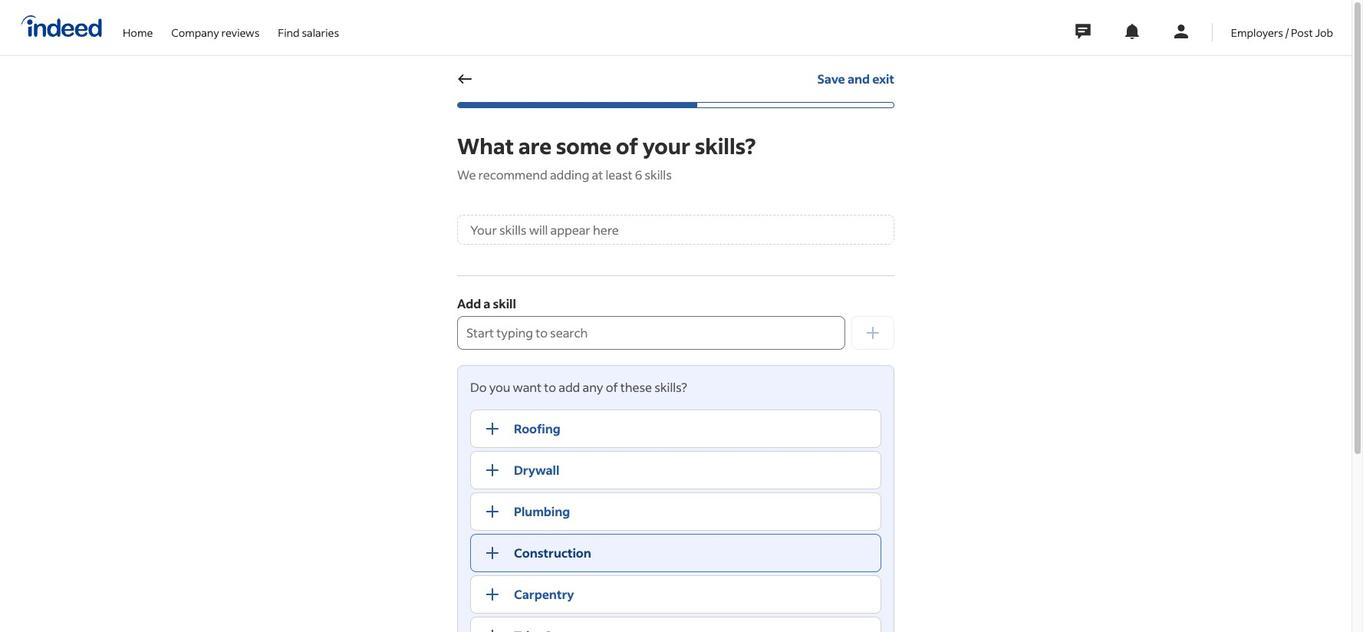 Task type: describe. For each thing, give the bounding box(es) containing it.
company reviews
[[171, 25, 260, 40]]

we
[[457, 167, 476, 183]]

of inside what are some of your skills? we recommend adding at least 6 skills
[[616, 132, 639, 160]]

4 list item from the top
[[470, 576, 882, 617]]

do
[[470, 379, 487, 395]]

Add a skill field
[[457, 316, 846, 350]]

post
[[1292, 25, 1314, 40]]

1 vertical spatial skills
[[500, 222, 527, 238]]

employers
[[1232, 25, 1284, 40]]

find salaries link
[[278, 0, 339, 52]]

home link
[[123, 0, 153, 52]]

your
[[643, 132, 691, 160]]

1 vertical spatial of
[[606, 379, 618, 395]]

add a skill
[[457, 295, 516, 312]]

appear
[[551, 222, 591, 238]]

add
[[457, 295, 481, 312]]

your skills will appear here
[[470, 222, 619, 238]]

want
[[513, 379, 542, 395]]

employers / post job link
[[1232, 0, 1334, 52]]

do you want to add any of these skills?
[[470, 379, 688, 395]]

here
[[593, 222, 619, 238]]

to
[[544, 379, 556, 395]]

1 list item from the top
[[470, 410, 882, 451]]

are
[[519, 132, 552, 160]]

some
[[556, 132, 612, 160]]

progress progress bar
[[457, 102, 895, 108]]

1 vertical spatial skills?
[[655, 379, 688, 395]]

skills? inside what are some of your skills? we recommend adding at least 6 skills
[[695, 132, 756, 160]]

your
[[470, 222, 497, 238]]

find salaries
[[278, 25, 339, 40]]

company
[[171, 25, 219, 40]]



Task type: locate. For each thing, give the bounding box(es) containing it.
exit
[[873, 71, 895, 87]]

0 vertical spatial skills?
[[695, 132, 756, 160]]

2 list item from the top
[[470, 451, 882, 493]]

0 horizontal spatial skills?
[[655, 379, 688, 395]]

skills?
[[695, 132, 756, 160], [655, 379, 688, 395]]

list item
[[470, 410, 882, 451], [470, 451, 882, 493], [470, 493, 882, 534], [470, 576, 882, 617], [470, 617, 882, 632]]

1 horizontal spatial skills
[[645, 167, 672, 183]]

list
[[470, 410, 882, 632]]

employers / post job
[[1232, 25, 1334, 40]]

recommend
[[479, 167, 548, 183]]

skills
[[645, 167, 672, 183], [500, 222, 527, 238]]

home
[[123, 25, 153, 40]]

add
[[559, 379, 580, 395]]

reviews
[[221, 25, 260, 40]]

0 vertical spatial skills
[[645, 167, 672, 183]]

skills right 6
[[645, 167, 672, 183]]

save and exit link
[[818, 62, 895, 96]]

you
[[489, 379, 511, 395]]

0 vertical spatial of
[[616, 132, 639, 160]]

will
[[529, 222, 548, 238]]

these
[[621, 379, 652, 395]]

skills left the will
[[500, 222, 527, 238]]

of right any at bottom
[[606, 379, 618, 395]]

a
[[484, 295, 491, 312]]

0 horizontal spatial skills
[[500, 222, 527, 238]]

of
[[616, 132, 639, 160], [606, 379, 618, 395]]

of up least
[[616, 132, 639, 160]]

any
[[583, 379, 604, 395]]

skills? right your
[[695, 132, 756, 160]]

skill
[[493, 295, 516, 312]]

least
[[606, 167, 633, 183]]

6
[[635, 167, 643, 183]]

/
[[1286, 25, 1290, 40]]

save and exit
[[818, 71, 895, 87]]

3 list item from the top
[[470, 493, 882, 534]]

what
[[457, 132, 514, 160]]

adding
[[550, 167, 590, 183]]

find
[[278, 25, 300, 40]]

skills? right these
[[655, 379, 688, 395]]

and
[[848, 71, 870, 87]]

salaries
[[302, 25, 339, 40]]

1 horizontal spatial skills?
[[695, 132, 756, 160]]

what are some of your skills? we recommend adding at least 6 skills
[[457, 132, 756, 183]]

save
[[818, 71, 846, 87]]

at
[[592, 167, 603, 183]]

company reviews link
[[171, 0, 260, 52]]

5 list item from the top
[[470, 617, 882, 632]]

job
[[1316, 25, 1334, 40]]

skills inside what are some of your skills? we recommend adding at least 6 skills
[[645, 167, 672, 183]]



Task type: vqa. For each thing, say whether or not it's contained in the screenshot.
here
yes



